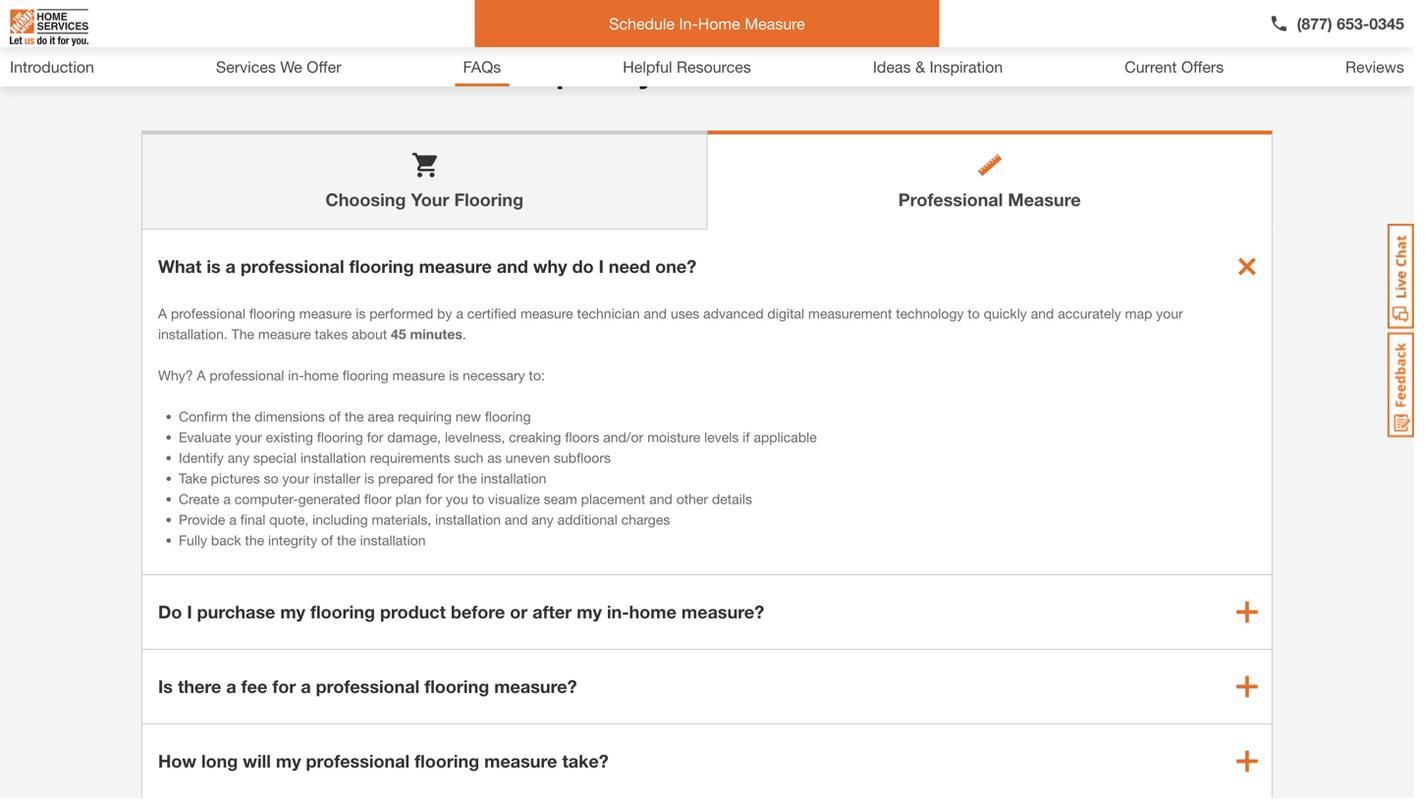 Task type: locate. For each thing, give the bounding box(es) containing it.
do i purchase my flooring product before or after my in-home measure?
[[158, 602, 764, 623]]

0 vertical spatial i
[[599, 256, 604, 277]]

accurately
[[1058, 305, 1121, 322]]

moisture
[[647, 429, 701, 445]]

why? a professional in-home flooring measure is necessary to:
[[158, 367, 545, 384]]

any down 'seam'
[[532, 512, 554, 528]]

a right by
[[456, 305, 464, 322]]

what
[[158, 256, 202, 277]]

home
[[698, 14, 740, 33]]

0 vertical spatial measure
[[745, 14, 805, 33]]

1 horizontal spatial to
[[968, 305, 980, 322]]

0 vertical spatial a
[[158, 305, 167, 322]]

measure
[[419, 256, 492, 277], [299, 305, 352, 322], [521, 305, 573, 322], [258, 326, 311, 342], [392, 367, 445, 384], [484, 751, 557, 772]]

digital
[[768, 305, 805, 322]]

about
[[352, 326, 387, 342]]

subfloors
[[554, 450, 611, 466]]

evaluate
[[179, 429, 231, 445]]

your up the special
[[235, 429, 262, 445]]

1 horizontal spatial a
[[197, 367, 206, 384]]

frequently asked questions
[[496, 53, 918, 90]]

0 vertical spatial to
[[968, 305, 980, 322]]

professional inside a professional flooring measure is performed by a certified measure technician and uses advanced digital measurement technology to quickly and accurately map your installation. the measure takes about
[[171, 305, 245, 322]]

a up installation.
[[158, 305, 167, 322]]

2 horizontal spatial your
[[1156, 305, 1183, 322]]

we
[[280, 57, 302, 76]]

your right so
[[282, 470, 309, 487]]

to inside a professional flooring measure is performed by a certified measure technician and uses advanced digital measurement technology to quickly and accurately map your installation. the measure takes about
[[968, 305, 980, 322]]

653-
[[1337, 14, 1370, 33]]

the down such
[[458, 470, 477, 487]]

measure?
[[682, 602, 764, 623], [494, 676, 577, 697]]

in- right after
[[607, 602, 629, 623]]

in- up dimensions
[[288, 367, 304, 384]]

home down takes
[[304, 367, 339, 384]]

a
[[226, 256, 236, 277], [456, 305, 464, 322], [223, 491, 231, 507], [229, 512, 237, 528], [226, 676, 236, 697], [301, 676, 311, 697]]

why
[[533, 256, 567, 277]]

pictures
[[211, 470, 260, 487]]

0345
[[1370, 14, 1405, 33]]

purchase
[[197, 602, 275, 623]]

0 horizontal spatial in-
[[288, 367, 304, 384]]

and down visualize
[[505, 512, 528, 528]]

resources
[[677, 57, 751, 76]]

and
[[497, 256, 528, 277], [644, 305, 667, 322], [1031, 305, 1054, 322], [649, 491, 673, 507], [505, 512, 528, 528]]

takes
[[315, 326, 348, 342]]

my right after
[[577, 602, 602, 623]]

0 horizontal spatial home
[[304, 367, 339, 384]]

is up floor
[[364, 470, 374, 487]]

helpful
[[623, 57, 672, 76]]

questions
[[766, 53, 918, 90]]

measure right professional
[[1008, 189, 1081, 210]]

1 horizontal spatial i
[[599, 256, 604, 277]]

inspiration
[[930, 57, 1003, 76]]

1 horizontal spatial measure
[[1008, 189, 1081, 210]]

confirm the dimensions of the area requiring new flooring evaluate your existing flooring for damage, levelness, creaking floors and/or moisture levels if applicable identify any special installation requirements such as uneven subfloors take pictures so your installer is prepared for the installation create a computer-generated floor plan for you to visualize seam placement and other details provide a final quote, including materials, installation and any additional charges fully back the integrity of the installation
[[179, 409, 817, 549]]

my
[[280, 602, 305, 623], [577, 602, 602, 623], [276, 751, 301, 772]]

is up about
[[356, 305, 366, 322]]

damage,
[[387, 429, 441, 445]]

identify
[[179, 450, 224, 466]]

ideas & inspiration
[[873, 57, 1003, 76]]

professional up takes
[[241, 256, 344, 277]]

uneven
[[506, 450, 550, 466]]

0 horizontal spatial measure?
[[494, 676, 577, 697]]

of down the "including" at bottom left
[[321, 532, 333, 549]]

other
[[676, 491, 708, 507]]

measure up by
[[419, 256, 492, 277]]

visualize
[[488, 491, 540, 507]]

charges
[[621, 512, 670, 528]]

a inside a professional flooring measure is performed by a certified measure technician and uses advanced digital measurement technology to quickly and accurately map your installation. the measure takes about
[[456, 305, 464, 322]]

ideas
[[873, 57, 911, 76]]

do it for you logo image
[[10, 1, 88, 54]]

1 horizontal spatial measure?
[[682, 602, 764, 623]]

1 vertical spatial any
[[532, 512, 554, 528]]

feedback link image
[[1388, 332, 1414, 438]]

for
[[367, 429, 383, 445], [437, 470, 454, 487], [426, 491, 442, 507], [272, 676, 296, 697]]

requirements
[[370, 450, 450, 466]]

1 horizontal spatial any
[[532, 512, 554, 528]]

0 vertical spatial in-
[[288, 367, 304, 384]]

any up pictures
[[228, 450, 250, 466]]

to left quickly
[[968, 305, 980, 322]]

need
[[609, 256, 650, 277]]

confirm
[[179, 409, 228, 425]]

1 vertical spatial in-
[[607, 602, 629, 623]]

and right quickly
[[1031, 305, 1054, 322]]

requiring
[[398, 409, 452, 425]]

1 vertical spatial your
[[235, 429, 262, 445]]

certified
[[467, 305, 517, 322]]

a right the what
[[226, 256, 236, 277]]

a
[[158, 305, 167, 322], [197, 367, 206, 384]]

for up you
[[437, 470, 454, 487]]

back
[[211, 532, 241, 549]]

and left uses
[[644, 305, 667, 322]]

the right confirm
[[231, 409, 251, 425]]

services
[[216, 57, 276, 76]]

provide
[[179, 512, 225, 528]]

after
[[533, 602, 572, 623]]

is
[[207, 256, 221, 277], [356, 305, 366, 322], [449, 367, 459, 384], [364, 470, 374, 487]]

details
[[712, 491, 752, 507]]

a down pictures
[[223, 491, 231, 507]]

home down charges
[[629, 602, 677, 623]]

fee
[[241, 676, 267, 697]]

installation down you
[[435, 512, 501, 528]]

current
[[1125, 57, 1177, 76]]

schedule in-home measure
[[609, 14, 805, 33]]

1 vertical spatial i
[[187, 602, 192, 623]]

1 horizontal spatial in-
[[607, 602, 629, 623]]

0 vertical spatial your
[[1156, 305, 1183, 322]]

computer-
[[235, 491, 298, 507]]

i
[[599, 256, 604, 277], [187, 602, 192, 623]]

minutes
[[410, 326, 463, 342]]

0 horizontal spatial to
[[472, 491, 484, 507]]

necessary
[[463, 367, 525, 384]]

choosing your flooring
[[326, 189, 524, 210]]

0 horizontal spatial any
[[228, 450, 250, 466]]

is there a fee for a professional flooring measure?
[[158, 676, 577, 697]]

professional up installation.
[[171, 305, 245, 322]]

why?
[[158, 367, 193, 384]]

a professional flooring measure is performed by a certified measure technician and uses advanced digital measurement technology to quickly and accurately map your installation. the measure takes about
[[158, 305, 1183, 342]]

reviews
[[1346, 57, 1405, 76]]

1 horizontal spatial home
[[629, 602, 677, 623]]

of down why? a professional in-home flooring measure is necessary to:
[[329, 409, 341, 425]]

introduction
[[10, 57, 94, 76]]

0 vertical spatial any
[[228, 450, 250, 466]]

1 vertical spatial of
[[321, 532, 333, 549]]

services we offer
[[216, 57, 341, 76]]

quickly
[[984, 305, 1027, 322]]

flooring inside a professional flooring measure is performed by a certified measure technician and uses advanced digital measurement technology to quickly and accurately map your installation. the measure takes about
[[249, 305, 295, 322]]

my right purchase
[[280, 602, 305, 623]]

technician
[[577, 305, 640, 322]]

the down the "including" at bottom left
[[337, 532, 356, 549]]

1 vertical spatial to
[[472, 491, 484, 507]]

a right why? at the top of page
[[197, 367, 206, 384]]

1 horizontal spatial your
[[282, 470, 309, 487]]

uses
[[671, 305, 700, 322]]

0 horizontal spatial a
[[158, 305, 167, 322]]

0 vertical spatial home
[[304, 367, 339, 384]]

home
[[304, 367, 339, 384], [629, 602, 677, 623]]

1 vertical spatial measure?
[[494, 676, 577, 697]]

my right will
[[276, 751, 301, 772]]

2 vertical spatial your
[[282, 470, 309, 487]]

generated
[[298, 491, 360, 507]]

measure right home
[[745, 14, 805, 33]]

0 horizontal spatial measure
[[745, 14, 805, 33]]

1 vertical spatial measure
[[1008, 189, 1081, 210]]

your right map
[[1156, 305, 1183, 322]]

professional down "the"
[[210, 367, 284, 384]]

for left you
[[426, 491, 442, 507]]

offers
[[1182, 57, 1224, 76]]

to right you
[[472, 491, 484, 507]]

for right fee
[[272, 676, 296, 697]]

installation.
[[158, 326, 228, 342]]



Task type: describe. For each thing, give the bounding box(es) containing it.
your
[[411, 189, 449, 210]]

one?
[[655, 256, 697, 277]]

by
[[437, 305, 452, 322]]

such
[[454, 450, 484, 466]]

current offers
[[1125, 57, 1224, 76]]

as
[[487, 450, 502, 466]]

.
[[463, 326, 466, 342]]

prepared
[[378, 470, 433, 487]]

0 horizontal spatial i
[[187, 602, 192, 623]]

do
[[158, 602, 182, 623]]

your inside a professional flooring measure is performed by a certified measure technician and uses advanced digital measurement technology to quickly and accurately map your installation. the measure takes about
[[1156, 305, 1183, 322]]

measure up takes
[[299, 305, 352, 322]]

professional down is there a fee for a professional flooring measure?
[[306, 751, 410, 772]]

a left fee
[[226, 676, 236, 697]]

is right the what
[[207, 256, 221, 277]]

dimensions
[[255, 409, 325, 425]]

1 vertical spatial a
[[197, 367, 206, 384]]

offer
[[307, 57, 341, 76]]

measure up requiring
[[392, 367, 445, 384]]

is inside the confirm the dimensions of the area requiring new flooring evaluate your existing flooring for damage, levelness, creaking floors and/or moisture levels if applicable identify any special installation requirements such as uneven subfloors take pictures so your installer is prepared for the installation create a computer-generated floor plan for you to visualize seam placement and other details provide a final quote, including materials, installation and any additional charges fully back the integrity of the installation
[[364, 470, 374, 487]]

to:
[[529, 367, 545, 384]]

levelness,
[[445, 429, 505, 445]]

before
[[451, 602, 505, 623]]

and up charges
[[649, 491, 673, 507]]

placement
[[581, 491, 646, 507]]

a left the final
[[229, 512, 237, 528]]

what is a professional flooring measure and why do i need one?
[[158, 256, 697, 277]]

the
[[231, 326, 254, 342]]

measure left take?
[[484, 751, 557, 772]]

0 vertical spatial measure?
[[682, 602, 764, 623]]

seam
[[544, 491, 577, 507]]

(877) 653-0345 link
[[1270, 12, 1405, 35]]

create
[[179, 491, 220, 507]]

the left the 'area'
[[345, 409, 364, 425]]

45
[[391, 326, 406, 342]]

schedule
[[609, 14, 675, 33]]

or
[[510, 602, 528, 623]]

fully
[[179, 532, 207, 549]]

including
[[312, 512, 368, 528]]

faqs
[[463, 57, 501, 76]]

quote,
[[269, 512, 309, 528]]

product
[[380, 602, 446, 623]]

plan
[[396, 491, 422, 507]]

take
[[179, 470, 207, 487]]

asked
[[664, 53, 757, 90]]

materials,
[[372, 512, 431, 528]]

will
[[243, 751, 271, 772]]

floors
[[565, 429, 599, 445]]

1 vertical spatial home
[[629, 602, 677, 623]]

if
[[743, 429, 750, 445]]

professional measure
[[898, 189, 1081, 210]]

professional up how long will my professional flooring measure take?
[[316, 676, 420, 697]]

professional
[[898, 189, 1003, 210]]

my for how long will my professional flooring measure take?
[[276, 751, 301, 772]]

installation up 'installer'
[[300, 450, 366, 466]]

live chat image
[[1388, 224, 1414, 329]]

technology
[[896, 305, 964, 322]]

final
[[240, 512, 266, 528]]

creaking
[[509, 429, 561, 445]]

is inside a professional flooring measure is performed by a certified measure technician and uses advanced digital measurement technology to quickly and accurately map your installation. the measure takes about
[[356, 305, 366, 322]]

installation up visualize
[[481, 470, 547, 487]]

a inside a professional flooring measure is performed by a certified measure technician and uses advanced digital measurement technology to quickly and accurately map your installation. the measure takes about
[[158, 305, 167, 322]]

installer
[[313, 470, 361, 487]]

special
[[253, 450, 297, 466]]

&
[[915, 57, 925, 76]]

is left necessary
[[449, 367, 459, 384]]

long
[[201, 751, 238, 772]]

for down the 'area'
[[367, 429, 383, 445]]

to inside the confirm the dimensions of the area requiring new flooring evaluate your existing flooring for damage, levelness, creaking floors and/or moisture levels if applicable identify any special installation requirements such as uneven subfloors take pictures so your installer is prepared for the installation create a computer-generated floor plan for you to visualize seam placement and other details provide a final quote, including materials, installation and any additional charges fully back the integrity of the installation
[[472, 491, 484, 507]]

applicable
[[754, 429, 817, 445]]

how
[[158, 751, 196, 772]]

0 vertical spatial of
[[329, 409, 341, 425]]

my for do i purchase my flooring product before or after my in-home measure?
[[280, 602, 305, 623]]

area
[[368, 409, 394, 425]]

choosing
[[326, 189, 406, 210]]

measure right "the"
[[258, 326, 311, 342]]

advanced
[[703, 305, 764, 322]]

frequently
[[496, 53, 655, 90]]

is
[[158, 676, 173, 697]]

performed
[[370, 305, 433, 322]]

integrity
[[268, 532, 317, 549]]

0 horizontal spatial your
[[235, 429, 262, 445]]

measure down why
[[521, 305, 573, 322]]

map
[[1125, 305, 1153, 322]]

(877) 653-0345
[[1297, 14, 1405, 33]]

there
[[178, 676, 221, 697]]

and/or
[[603, 429, 644, 445]]

installation down materials,
[[360, 532, 426, 549]]

the down the final
[[245, 532, 264, 549]]

a right fee
[[301, 676, 311, 697]]

measurement
[[808, 305, 892, 322]]

and left why
[[497, 256, 528, 277]]

take?
[[562, 751, 609, 772]]

you
[[446, 491, 468, 507]]

floor
[[364, 491, 392, 507]]

levels
[[704, 429, 739, 445]]

flooring
[[454, 189, 524, 210]]

so
[[264, 470, 279, 487]]

measure inside button
[[745, 14, 805, 33]]

existing
[[266, 429, 313, 445]]



Task type: vqa. For each thing, say whether or not it's contained in the screenshot.
Resources
yes



